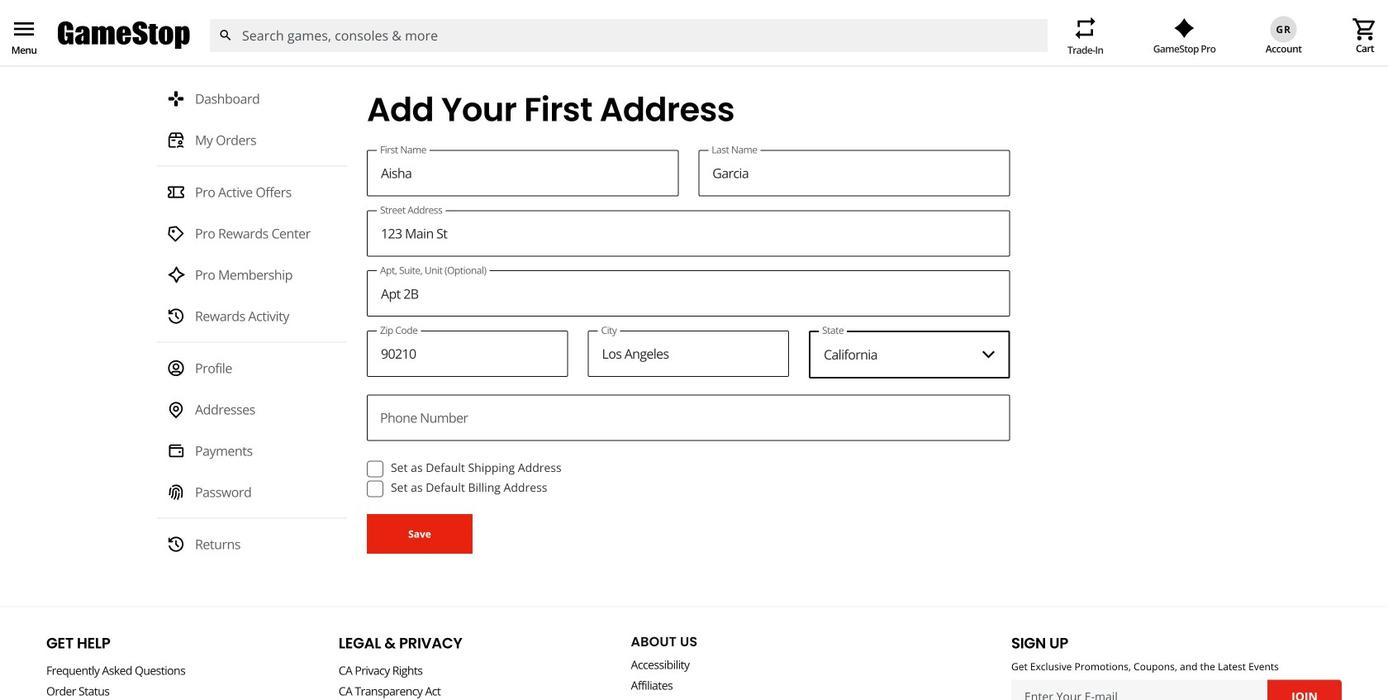 Task type: locate. For each thing, give the bounding box(es) containing it.
gamestop image
[[58, 20, 190, 51]]

addresses icon image
[[167, 401, 185, 419]]

pro rewards center icon image
[[167, 225, 185, 243]]

None search field
[[209, 19, 1048, 52]]

None text field
[[367, 150, 679, 196], [367, 210, 1011, 257], [367, 270, 1011, 317], [588, 331, 790, 377], [367, 395, 1011, 441], [367, 150, 679, 196], [367, 210, 1011, 257], [367, 270, 1011, 317], [588, 331, 790, 377], [367, 395, 1011, 441]]

returns icon image
[[167, 535, 185, 554]]

my orders icon image
[[167, 131, 185, 149]]

payments icon image
[[167, 442, 185, 460]]

pro membership icon image
[[167, 266, 185, 284]]

None telephone field
[[367, 331, 568, 377]]

dashboard icon image
[[167, 90, 185, 108]]

gamestop pro icon image
[[1175, 18, 1195, 38]]

None text field
[[699, 150, 1011, 196]]



Task type: describe. For each thing, give the bounding box(es) containing it.
pro active offers icon image
[[167, 183, 185, 201]]

password icon image
[[167, 483, 185, 502]]

rewards activity icon image
[[167, 307, 185, 325]]

profile icon image
[[167, 359, 185, 378]]

Enter Your E-mail text field
[[1012, 680, 1269, 700]]

Search games, consoles & more search field
[[242, 19, 1019, 52]]



Task type: vqa. For each thing, say whether or not it's contained in the screenshot.
top Microsoft Xbox Series X Console image
no



